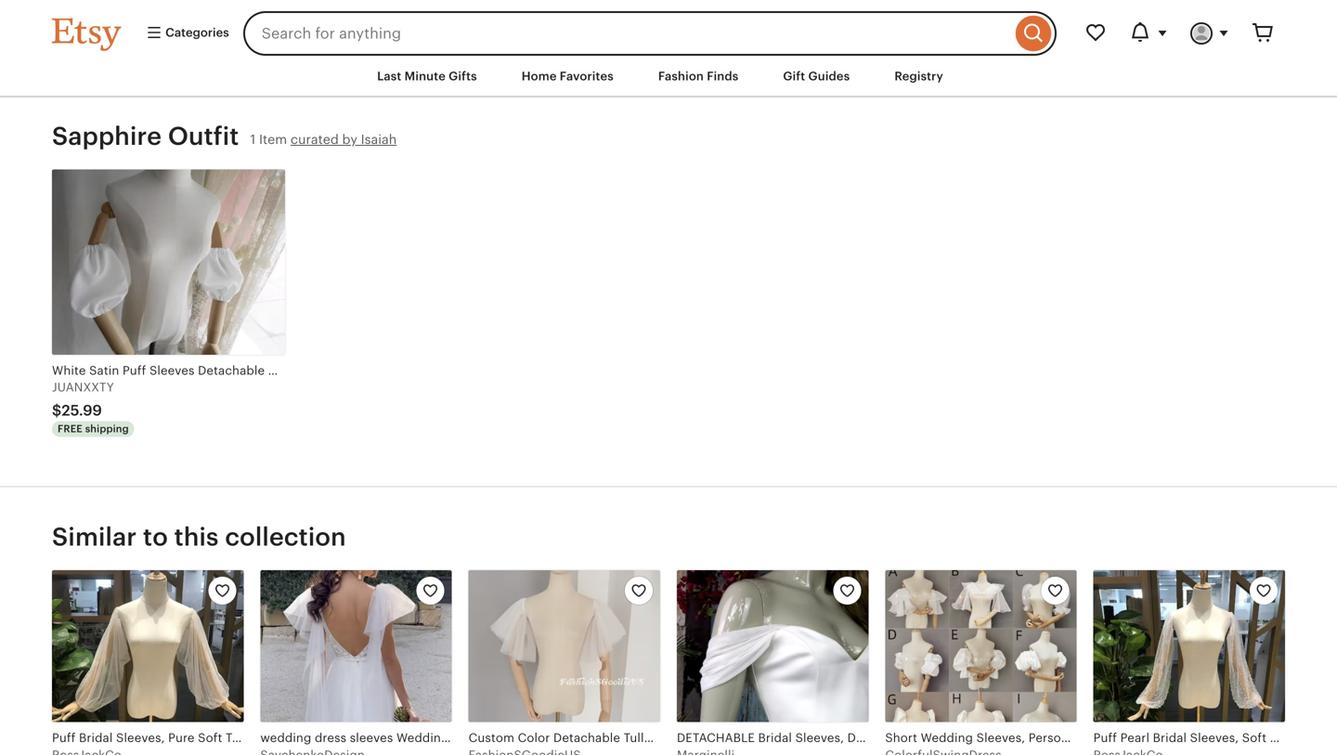 Task type: describe. For each thing, give the bounding box(es) containing it.
last minute gifts
[[377, 69, 477, 83]]

minute
[[405, 69, 446, 83]]

curated by isaiah link
[[291, 132, 397, 147]]

puff pearl bridal sleeves, soft tulle long pearl wedding gown sleeves, wedding accessory, detachable sleeves, removable dress sleeves image
[[1094, 570, 1286, 722]]

categories banner
[[19, 0, 1319, 56]]

1 item curated by isaiah
[[250, 132, 397, 147]]

home favorites link
[[508, 59, 628, 93]]

finds
[[707, 69, 739, 83]]

this
[[174, 523, 219, 552]]

shipping
[[85, 423, 129, 435]]

sapphire
[[52, 122, 162, 151]]

last minute gifts link
[[363, 59, 491, 93]]

free
[[58, 423, 83, 435]]

home favorites
[[522, 69, 614, 83]]

none search field inside the categories banner
[[243, 11, 1057, 56]]

fashion finds link
[[645, 59, 753, 93]]

curated
[[291, 132, 339, 147]]

short wedding sleeves, personalized colors sleeves, detachable wedding sleeves, tulle wedding sleeves, bridal sleeves, wedding dress decor image
[[886, 570, 1077, 722]]

similar
[[52, 523, 137, 552]]

similar to this collection
[[52, 523, 346, 552]]

favorites
[[560, 69, 614, 83]]

gift
[[783, 69, 806, 83]]

categories
[[163, 25, 229, 39]]

registry
[[895, 69, 944, 83]]

categories button
[[132, 17, 238, 50]]

detachable bridal sleeves, detachable strap, removable sleeves,wedding dress sleeves,off shoulders sleeves, tulle sleeves, made in uk image
[[677, 570, 869, 722]]

by
[[342, 132, 358, 147]]



Task type: locate. For each thing, give the bounding box(es) containing it.
last
[[377, 69, 402, 83]]

registry link
[[881, 59, 958, 93]]

25.99
[[62, 402, 102, 419]]

$
[[52, 402, 62, 419]]

1
[[250, 132, 256, 147]]

gift guides link
[[769, 59, 864, 93]]

menu bar
[[19, 56, 1319, 98]]

guides
[[809, 69, 850, 83]]

collection
[[225, 523, 346, 552]]

puff bridal sleeves, pure soft tulle long wedding gown sleeves, wedding accessory, detachable sleeves, removable dress sleeves image
[[52, 570, 244, 722]]

None search field
[[243, 11, 1057, 56]]

juanxxty
[[52, 380, 114, 394]]

juanxxty $ 25.99 free shipping
[[52, 380, 129, 435]]

item
[[259, 132, 287, 147]]

fashion
[[658, 69, 704, 83]]

isaiah
[[361, 132, 397, 147]]

gift guides
[[783, 69, 850, 83]]

menu bar containing last minute gifts
[[19, 56, 1319, 98]]

white satin puff sleeves detachable sleeves, removable shoulder decor, fairy white sleeves for sleeveless dress, wedding dress accessories image
[[52, 169, 285, 355]]

outfit
[[168, 122, 239, 151]]

fashion finds
[[658, 69, 739, 83]]

custom color detachable tulle sleeves, short wedding sleeves, detachable sleeves, removable sleeves for wedding dress, fairy wedding sleeves image
[[469, 570, 660, 722]]

Search for anything text field
[[243, 11, 1012, 56]]

wedding dress sleeves wedding dress detachable sleeves long sleeve removable tulle wedding sleeves soft english mesh sleeves removable image
[[260, 570, 452, 722]]

sapphire outfit
[[52, 122, 239, 151]]

home
[[522, 69, 557, 83]]

gifts
[[449, 69, 477, 83]]

to
[[143, 523, 168, 552]]



Task type: vqa. For each thing, say whether or not it's contained in the screenshot.
FREE at the bottom of the page
yes



